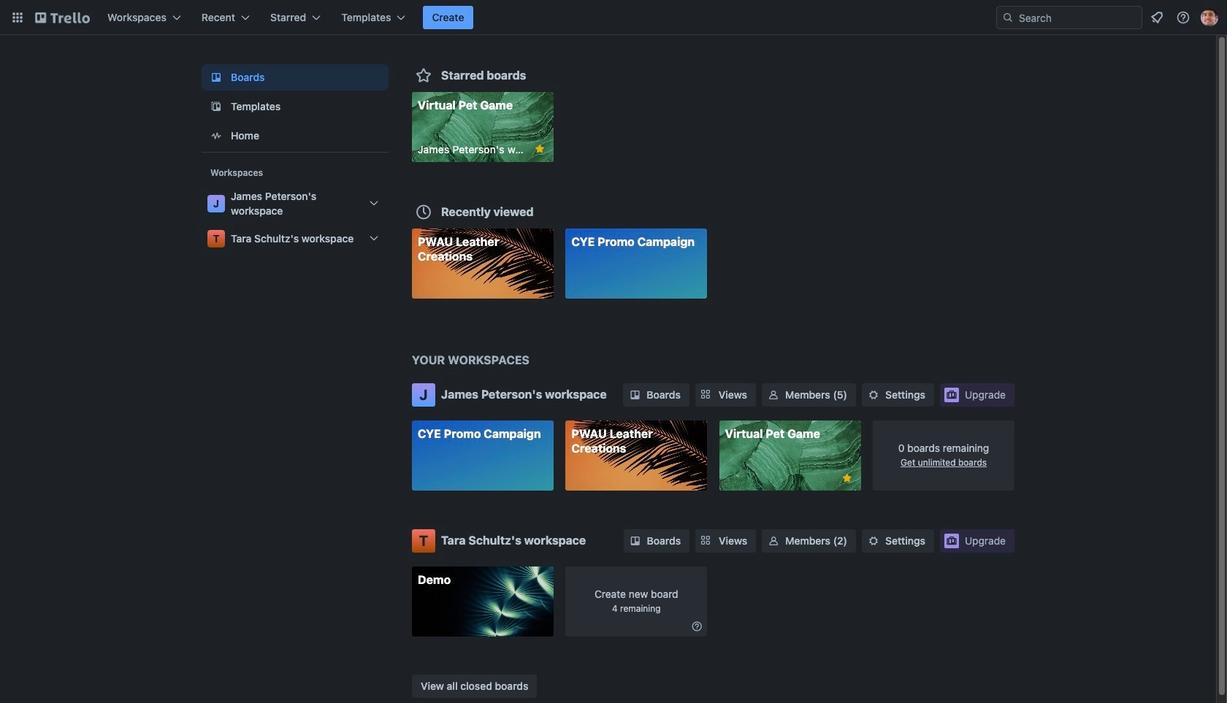Task type: vqa. For each thing, say whether or not it's contained in the screenshot.
template board image
yes



Task type: describe. For each thing, give the bounding box(es) containing it.
0 notifications image
[[1149, 9, 1167, 26]]

0 vertical spatial click to unstar this board. it will be removed from your starred list. image
[[533, 143, 547, 156]]

1 vertical spatial sm image
[[767, 534, 782, 549]]

board image
[[208, 69, 225, 86]]

template board image
[[208, 98, 225, 115]]

search image
[[1003, 12, 1014, 23]]



Task type: locate. For each thing, give the bounding box(es) containing it.
0 horizontal spatial click to unstar this board. it will be removed from your starred list. image
[[533, 143, 547, 156]]

Search field
[[997, 6, 1143, 29]]

0 vertical spatial sm image
[[867, 388, 882, 403]]

sm image
[[628, 388, 643, 403], [767, 388, 781, 403], [628, 534, 643, 549], [867, 534, 882, 549], [690, 619, 705, 634]]

back to home image
[[35, 6, 90, 29]]

primary element
[[0, 0, 1228, 35]]

click to unstar this board. it will be removed from your starred list. image
[[533, 143, 547, 156], [841, 472, 854, 485]]

1 vertical spatial click to unstar this board. it will be removed from your starred list. image
[[841, 472, 854, 485]]

1 horizontal spatial click to unstar this board. it will be removed from your starred list. image
[[841, 472, 854, 485]]

home image
[[208, 127, 225, 145]]

1 horizontal spatial sm image
[[867, 388, 882, 403]]

0 horizontal spatial sm image
[[767, 534, 782, 549]]

sm image
[[867, 388, 882, 403], [767, 534, 782, 549]]

open information menu image
[[1177, 10, 1191, 25]]

james peterson (jamespeterson93) image
[[1202, 9, 1219, 26]]



